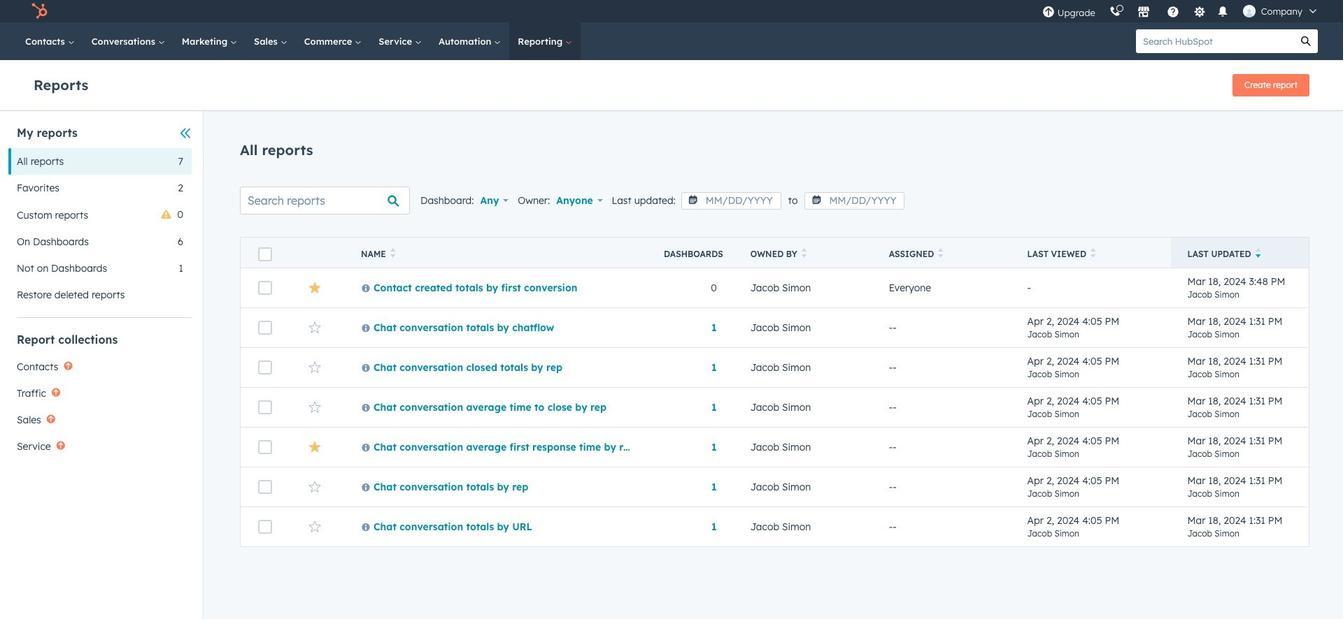 Task type: locate. For each thing, give the bounding box(es) containing it.
descending sort. press to sort ascending. element
[[1255, 248, 1261, 260]]

3 press to sort. image from the left
[[938, 248, 944, 258]]

marketplaces image
[[1137, 6, 1150, 19]]

banner
[[34, 70, 1310, 97]]

report filters element
[[8, 125, 192, 309]]

Search reports search field
[[240, 187, 410, 215]]

MM/DD/YYYY text field
[[681, 192, 781, 210], [805, 192, 905, 210]]

Search HubSpot search field
[[1136, 29, 1294, 53]]

4 press to sort. image from the left
[[1091, 248, 1096, 258]]

1 press to sort. image from the left
[[390, 248, 395, 258]]

3 press to sort. element from the left
[[938, 248, 944, 260]]

menu
[[1035, 0, 1326, 22]]

press to sort. element
[[390, 248, 395, 260], [802, 248, 807, 260], [938, 248, 944, 260], [1091, 248, 1096, 260]]

1 horizontal spatial mm/dd/yyyy text field
[[805, 192, 905, 210]]

press to sort. image
[[390, 248, 395, 258], [802, 248, 807, 258], [938, 248, 944, 258], [1091, 248, 1096, 258]]

0 horizontal spatial mm/dd/yyyy text field
[[681, 192, 781, 210]]

2 press to sort. image from the left
[[802, 248, 807, 258]]



Task type: describe. For each thing, give the bounding box(es) containing it.
2 mm/dd/yyyy text field from the left
[[805, 192, 905, 210]]

4 press to sort. element from the left
[[1091, 248, 1096, 260]]

1 press to sort. element from the left
[[390, 248, 395, 260]]

2 press to sort. element from the left
[[802, 248, 807, 260]]

descending sort. press to sort ascending. image
[[1255, 248, 1261, 258]]

jacob simon image
[[1243, 5, 1256, 17]]

press to sort. image for fourth press to sort. element from the right
[[390, 248, 395, 258]]

report collections element
[[8, 332, 192, 460]]

1 mm/dd/yyyy text field from the left
[[681, 192, 781, 210]]

press to sort. image for 2nd press to sort. element from the right
[[938, 248, 944, 258]]

press to sort. image for third press to sort. element from the right
[[802, 248, 807, 258]]

press to sort. image for first press to sort. element from the right
[[1091, 248, 1096, 258]]



Task type: vqa. For each thing, say whether or not it's contained in the screenshot.
progress bar
no



